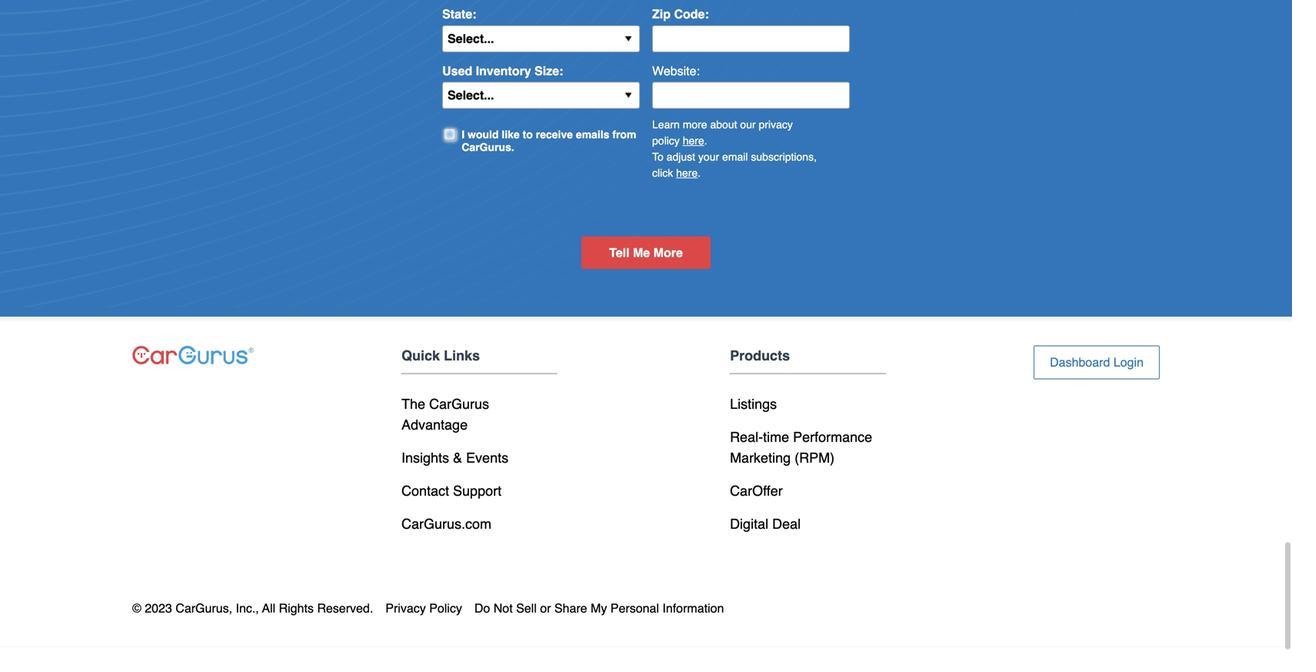 Task type: describe. For each thing, give the bounding box(es) containing it.
caroffer link
[[730, 488, 783, 503]]

&
[[453, 454, 463, 470]]

inventory
[[476, 68, 531, 82]]

i
[[462, 132, 465, 145]]

real-time performance marketing (rpm) link
[[730, 434, 873, 470]]

events
[[466, 454, 509, 470]]

here for adjust
[[677, 171, 698, 183]]

© 2023 cargurus, inc., all rights reserved.
[[132, 606, 373, 620]]

the
[[402, 401, 426, 416]]

links
[[444, 352, 480, 368]]

Zip Code: text field
[[653, 29, 850, 56]]

here . for more
[[683, 139, 708, 151]]

insights & events
[[402, 454, 509, 470]]

privacy
[[386, 606, 426, 620]]

website:
[[653, 68, 700, 82]]

cargurus.com link
[[402, 521, 492, 536]]

here for more
[[683, 139, 705, 151]]

to
[[523, 132, 533, 145]]

quick links
[[402, 352, 480, 368]]

rights
[[279, 606, 314, 620]]

contact support link
[[402, 488, 502, 503]]

here . for adjust
[[677, 171, 701, 183]]

©
[[132, 606, 141, 620]]

tell me more
[[610, 250, 683, 264]]

cargurus logo link
[[132, 350, 254, 369]]

2023
[[145, 606, 172, 620]]

all
[[262, 606, 276, 620]]

do
[[475, 606, 490, 620]]

information
[[663, 606, 724, 620]]

more
[[683, 122, 708, 135]]

cargurus
[[429, 401, 489, 416]]

products
[[730, 352, 790, 368]]

privacy policy link
[[386, 604, 475, 622]]

code:
[[674, 11, 709, 25]]

quick
[[402, 352, 440, 368]]

I would like to receive emails from CarGurus. checkbox
[[446, 132, 456, 142]]

real-
[[730, 434, 763, 449]]

privacy
[[759, 122, 793, 135]]

sell
[[516, 606, 537, 620]]

performance
[[793, 434, 873, 449]]

used
[[442, 68, 473, 82]]

adjust
[[667, 155, 696, 167]]

my
[[591, 606, 607, 620]]

digital deal
[[730, 521, 801, 536]]

. for more
[[705, 139, 708, 151]]

size:
[[535, 68, 564, 82]]

digital deal link
[[730, 521, 801, 536]]

state:
[[442, 11, 477, 25]]

the cargurus advantage
[[402, 401, 489, 437]]

emails
[[576, 132, 610, 145]]

personal
[[611, 606, 659, 620]]

here link for adjust
[[677, 171, 698, 183]]

insights & events link
[[402, 454, 509, 470]]

cargurus.com
[[402, 521, 492, 536]]

. for adjust
[[698, 171, 701, 183]]

listings
[[730, 401, 777, 416]]



Task type: vqa. For each thing, say whether or not it's contained in the screenshot.
click
yes



Task type: locate. For each thing, give the bounding box(es) containing it.
1 vertical spatial here .
[[677, 171, 701, 183]]

subscriptions,
[[751, 155, 817, 167]]

me
[[633, 250, 650, 264]]

the cargurus advantage link
[[402, 401, 489, 437]]

here link for more
[[683, 139, 705, 151]]

here down adjust
[[677, 171, 698, 183]]

here link down more
[[683, 139, 705, 151]]

would
[[468, 132, 499, 145]]

1 horizontal spatial .
[[705, 139, 708, 151]]

real-time performance marketing (rpm)
[[730, 434, 873, 470]]

i would like to receive emails from cargurus.
[[462, 132, 637, 157]]

email
[[723, 155, 748, 167]]

0 vertical spatial here .
[[683, 139, 708, 151]]

here .
[[683, 139, 708, 151], [677, 171, 701, 183]]

listings link
[[730, 401, 777, 416]]

. down your
[[698, 171, 701, 183]]

1 vertical spatial .
[[698, 171, 701, 183]]

login
[[1114, 359, 1144, 374]]

your
[[699, 155, 720, 167]]

from
[[613, 132, 637, 145]]

like
[[502, 132, 520, 145]]

used inventory size:
[[442, 68, 564, 82]]

1 vertical spatial here
[[677, 171, 698, 183]]

learn
[[653, 122, 680, 135]]

here link
[[683, 139, 705, 151], [677, 171, 698, 183]]

cargurus,
[[176, 606, 232, 620]]

here link down adjust
[[677, 171, 698, 183]]

receive
[[536, 132, 573, 145]]

0 vertical spatial here
[[683, 139, 705, 151]]

more
[[654, 250, 683, 264]]

1 vertical spatial here link
[[677, 171, 698, 183]]

or
[[540, 606, 551, 620]]

zip
[[653, 11, 671, 25]]

insights
[[402, 454, 449, 470]]

contact support
[[402, 488, 502, 503]]

dashboard login button
[[1034, 350, 1160, 384]]

here down more
[[683, 139, 705, 151]]

not
[[494, 606, 513, 620]]

tell
[[610, 250, 630, 264]]

cargurus.
[[462, 145, 515, 157]]

caroffer
[[730, 488, 783, 503]]

inc.,
[[236, 606, 259, 620]]

policy
[[430, 606, 462, 620]]

to adjust your email subscriptions, click
[[653, 155, 817, 183]]

click
[[653, 171, 674, 183]]

dashboard
[[1050, 359, 1111, 374]]

.
[[705, 139, 708, 151], [698, 171, 701, 183]]

. up your
[[705, 139, 708, 151]]

do not sell or share my personal information
[[475, 606, 724, 620]]

zip code:
[[653, 11, 709, 25]]

about
[[711, 122, 738, 135]]

do not sell or share my personal information link
[[475, 604, 737, 622]]

tell me more button
[[582, 241, 711, 273]]

advantage
[[402, 421, 468, 437]]

Website: url field
[[653, 86, 850, 113]]

0 vertical spatial .
[[705, 139, 708, 151]]

digital
[[730, 521, 769, 536]]

reserved.
[[317, 606, 373, 620]]

0 vertical spatial here link
[[683, 139, 705, 151]]

time
[[763, 434, 790, 449]]

marketing
[[730, 454, 791, 470]]

our
[[741, 122, 756, 135]]

learn more about our privacy policy
[[653, 122, 793, 151]]

cargurus logo image
[[132, 350, 254, 369]]

to
[[653, 155, 664, 167]]

here
[[683, 139, 705, 151], [677, 171, 698, 183]]

dashboard login
[[1050, 359, 1144, 374]]

support
[[453, 488, 502, 503]]

here . down more
[[683, 139, 708, 151]]

policy
[[653, 139, 680, 151]]

contact
[[402, 488, 449, 503]]

here . down adjust
[[677, 171, 701, 183]]

0 horizontal spatial .
[[698, 171, 701, 183]]

share
[[555, 606, 588, 620]]

deal
[[773, 521, 801, 536]]

privacy policy
[[386, 606, 462, 620]]

(rpm)
[[795, 454, 835, 470]]



